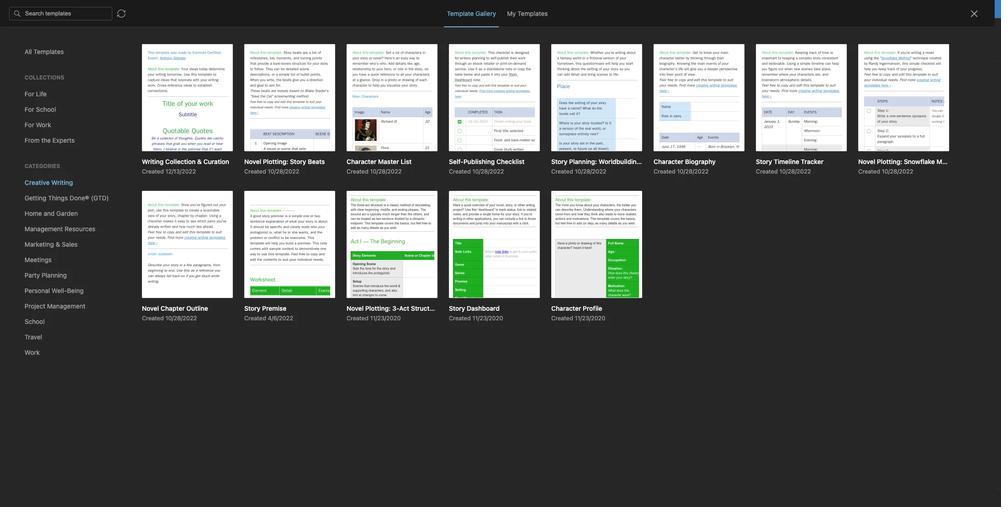 Task type: locate. For each thing, give the bounding box(es) containing it.
minutes up an
[[44, 100, 65, 107]]

to-
[[39, 125, 49, 133]]

untitled up 33 minutes ago
[[39, 180, 63, 187]]

first notebook button
[[182, 23, 238, 35]]

minutes
[[44, 100, 65, 107], [48, 208, 68, 215], [47, 262, 68, 269], [47, 317, 67, 324]]

ion
[[63, 109, 71, 116]]

your
[[506, 5, 519, 13]]

minutes right 51
[[47, 317, 67, 324]]

do
[[39, 134, 47, 142], [63, 134, 71, 142]]

ago right hour
[[56, 146, 66, 153]]

3 untitled from the top
[[39, 289, 63, 296]]

is right ion
[[73, 109, 78, 116]]

do down list
[[63, 134, 71, 142]]

expand note image
[[161, 24, 172, 35]]

1 vertical spatial untitled
[[39, 234, 63, 242]]

33
[[39, 208, 46, 215]]

notebook
[[208, 25, 235, 33]]

note window element
[[0, 0, 1002, 508]]

ago for 8 minutes ago
[[66, 100, 76, 107]]

notes
[[44, 46, 60, 54], [64, 70, 81, 78], [39, 118, 56, 126]]

ago
[[66, 100, 76, 107], [56, 146, 66, 153], [69, 208, 79, 215], [69, 262, 79, 269], [69, 317, 78, 324]]

what
[[111, 99, 127, 107]]

47 minutes ago
[[39, 262, 79, 269]]

1 horizontal spatial is
[[129, 99, 133, 107]]

all
[[498, 5, 505, 13]]

insert image
[[161, 44, 202, 56]]

free:
[[442, 5, 458, 13]]

2 vertical spatial untitled
[[39, 289, 63, 296]]

for
[[432, 5, 441, 13]]

1
[[39, 146, 42, 153]]

tree
[[0, 88, 27, 458]]

notes up biochemistry:
[[64, 70, 81, 78]]

ago right '33'
[[69, 208, 79, 215]]

the
[[100, 134, 110, 142]]

1 vertical spatial is
[[73, 109, 78, 116]]

0 vertical spatial is
[[129, 99, 133, 107]]

is
[[129, 99, 133, 107], [73, 109, 78, 116]]

103
[[117, 80, 127, 88]]

Note Editor text field
[[0, 0, 1002, 508]]

to-do list do now do soon for the future
[[39, 125, 129, 142]]

1 vertical spatial notes
[[64, 70, 81, 78]]

minutes right '33'
[[48, 208, 68, 215]]

thumbnail image
[[107, 179, 147, 219]]

0 horizontal spatial do
[[39, 134, 47, 142]]

untitled down 47 minutes ago
[[39, 289, 63, 296]]

list
[[59, 125, 68, 133]]

0 vertical spatial notes
[[44, 46, 60, 54]]

minutes for 8
[[44, 100, 65, 107]]

minutes right "47" at the left bottom of page
[[47, 262, 68, 269]]

ago right "47" at the left bottom of page
[[69, 262, 79, 269]]

1 do from the left
[[39, 134, 47, 142]]

5 notes
[[38, 46, 60, 54]]

date:
[[39, 89, 55, 97]]

dr.
[[39, 99, 47, 107]]

ago up ion
[[66, 100, 76, 107]]

personal
[[405, 5, 431, 13]]

5
[[38, 46, 42, 54]]

ion?
[[39, 109, 51, 116]]

8 minutes ago
[[39, 100, 76, 107]]

you
[[929, 25, 939, 32]]

untitled down 33 minutes ago
[[39, 234, 63, 242]]

course: bio
[[81, 80, 115, 88]]

ago right 51
[[69, 317, 78, 324]]

is left an
[[129, 99, 133, 107]]

0 horizontal spatial is
[[73, 109, 78, 116]]

untitled
[[39, 180, 63, 187], [39, 234, 63, 242], [39, 289, 63, 296]]

notes right 5
[[44, 46, 60, 54]]

cancel
[[547, 5, 567, 13]]

1 horizontal spatial do
[[63, 134, 71, 142]]

do down to-
[[39, 134, 47, 142]]

1 untitled from the top
[[39, 180, 63, 187]]

0 vertical spatial untitled
[[39, 180, 63, 187]]

now
[[49, 134, 61, 142]]

47
[[39, 262, 46, 269]]

ago for 1 hour ago
[[56, 146, 66, 153]]

notes down ion?
[[39, 118, 56, 126]]

ago for 51 minutes ago
[[69, 317, 78, 324]]

notes for 5
[[44, 46, 60, 54]]

zot
[[49, 99, 59, 107]]

first notebook
[[194, 25, 235, 33]]

ago for 47 minutes ago
[[69, 262, 79, 269]]

8
[[39, 100, 43, 107]]

untitled for 33
[[39, 180, 63, 187]]

2 untitled from the top
[[39, 234, 63, 242]]

summary
[[80, 109, 107, 116]]

alignment image
[[585, 44, 608, 56]]



Task type: describe. For each thing, give the bounding box(es) containing it.
first
[[194, 25, 206, 33]]

notes
[[92, 99, 110, 107]]

edit search image
[[18, 43, 24, 48]]

devices.
[[521, 5, 546, 13]]

do
[[49, 125, 57, 133]]

ago for 33 minutes ago
[[69, 208, 79, 215]]

font color image
[[432, 44, 455, 56]]

for
[[89, 134, 99, 142]]

10/25/23
[[56, 89, 82, 97]]

51
[[39, 317, 45, 324]]

minutes for 47
[[47, 262, 68, 269]]

try
[[365, 5, 374, 13]]

an
[[135, 99, 142, 107]]

font size image
[[407, 44, 430, 56]]

an
[[53, 109, 61, 116]]

soon
[[73, 134, 87, 142]]

font family image
[[362, 44, 405, 56]]

minutes for 51
[[47, 317, 67, 324]]

future
[[112, 134, 129, 142]]

33 minutes ago
[[39, 208, 79, 215]]

lecture
[[39, 70, 62, 78]]

evernote
[[376, 5, 403, 13]]

sync
[[461, 5, 475, 13]]

2 vertical spatial notes
[[39, 118, 56, 126]]

biochemistry:
[[39, 80, 79, 88]]

untitled for 51
[[39, 289, 63, 296]]

across
[[477, 5, 496, 13]]

untitled for 47
[[39, 234, 63, 242]]

lecture notes biochemistry: course: bio 103 date: 10/25/23 professor/speaker: dr. zot questions notes what is an ion? an ion is summary class notes
[[39, 70, 142, 126]]

2 do from the left
[[63, 134, 71, 142]]

try evernote personal for free: sync across all your devices. cancel anytime.
[[365, 5, 594, 13]]

share button
[[947, 22, 980, 36]]

class
[[109, 109, 125, 116]]

anytime.
[[569, 5, 594, 13]]

1 hour ago
[[39, 146, 66, 153]]

notes for lecture
[[64, 70, 81, 78]]

settings image
[[8, 5, 19, 16]]

hour
[[43, 146, 55, 153]]

51 minutes ago
[[39, 317, 78, 324]]

professor/speaker:
[[84, 89, 140, 97]]

only
[[915, 25, 928, 32]]

only you
[[915, 25, 939, 32]]

minutes for 33
[[48, 208, 68, 215]]

more image
[[685, 44, 713, 56]]

share
[[954, 25, 972, 33]]

heading level image
[[313, 44, 360, 56]]

highlight image
[[498, 44, 520, 56]]

questions
[[61, 99, 91, 107]]



Task type: vqa. For each thing, say whether or not it's contained in the screenshot.
Dec 15, 9:00 AM
no



